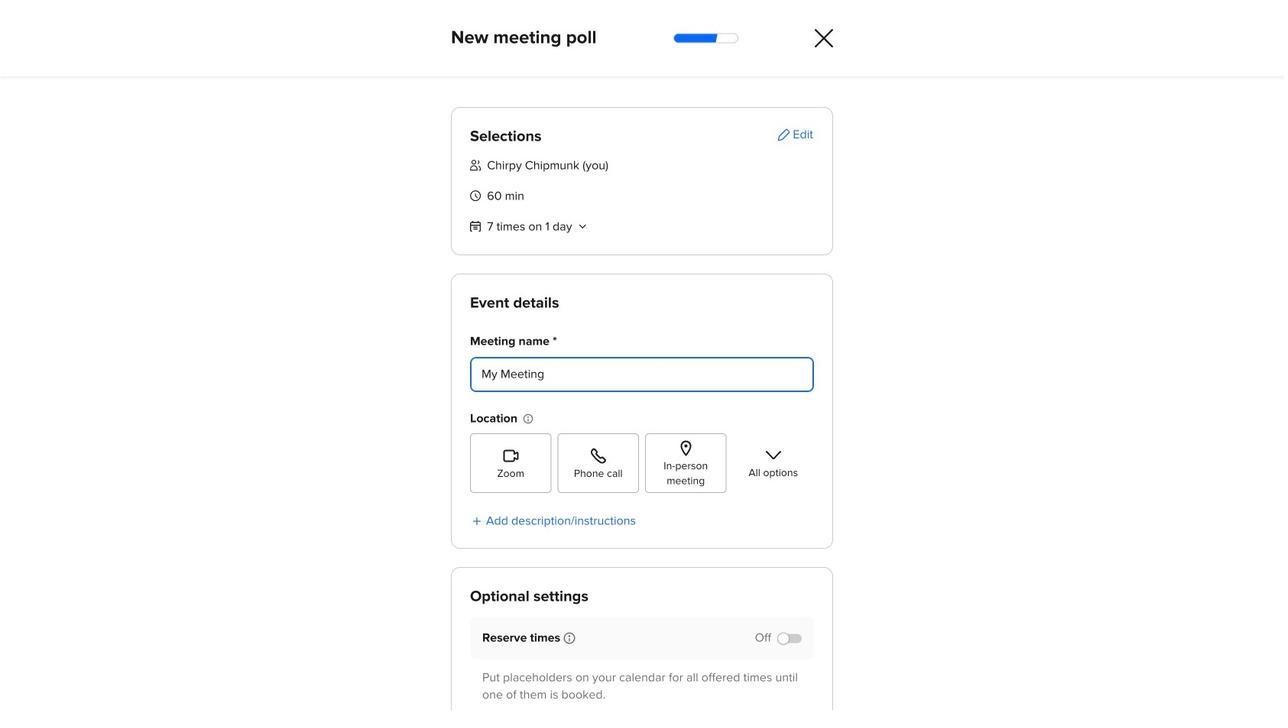 Task type: vqa. For each thing, say whether or not it's contained in the screenshot.
Set up the basics progress progress bar
yes



Task type: describe. For each thing, give the bounding box(es) containing it.
Filter field
[[411, 134, 600, 169]]

progress bar progress bar
[[672, 22, 739, 56]]



Task type: locate. For each thing, give the bounding box(es) containing it.
None search field
[[411, 134, 600, 169]]

Introduction, group meeting, quick chat, etc. text field
[[470, 357, 815, 392]]

set up the basics progress progress bar
[[1093, 669, 1139, 677]]



